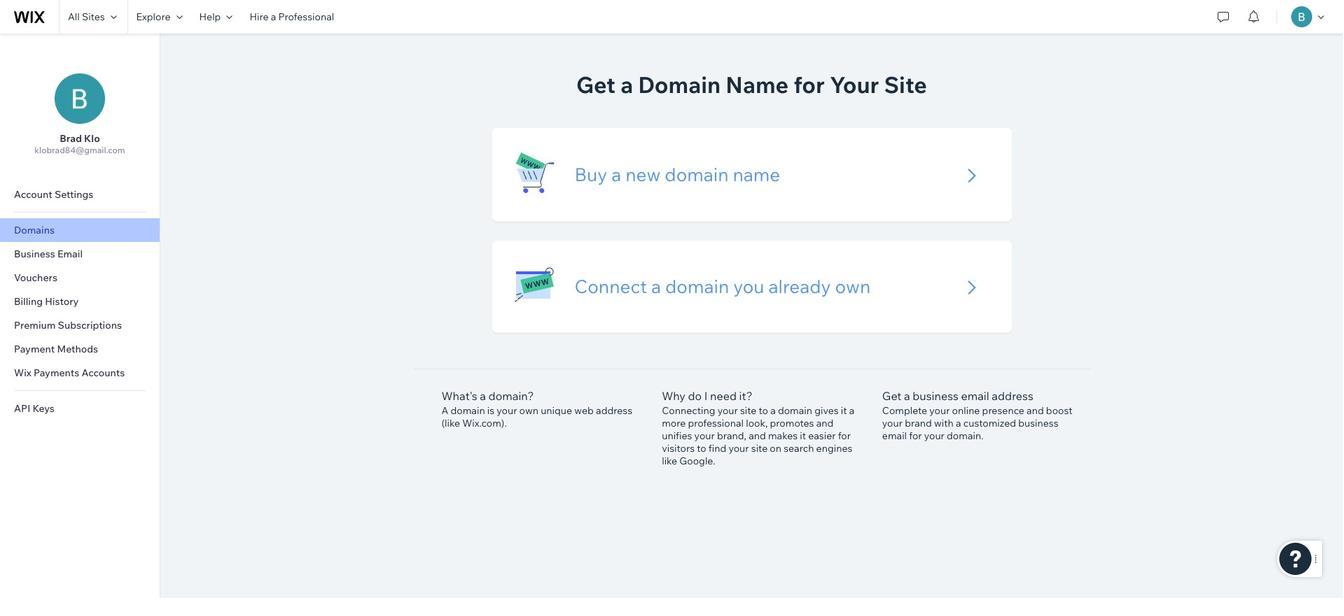 Task type: vqa. For each thing, say whether or not it's contained in the screenshot.
API Keys
yes



Task type: describe. For each thing, give the bounding box(es) containing it.
wix
[[14, 367, 31, 380]]

api keys
[[14, 403, 54, 415]]

help
[[199, 11, 221, 23]]

business
[[14, 248, 55, 261]]

domains link
[[0, 219, 160, 242]]

wix payments accounts link
[[0, 361, 160, 385]]

account
[[14, 188, 52, 201]]

brad
[[60, 132, 82, 145]]

wix payments accounts
[[14, 367, 125, 380]]

hire a professional
[[250, 11, 334, 23]]

account settings link
[[0, 183, 160, 207]]

methods
[[57, 343, 98, 356]]

klo
[[84, 132, 100, 145]]

accounts
[[82, 367, 125, 380]]

domains
[[14, 224, 55, 237]]

subscriptions
[[58, 319, 122, 332]]

help button
[[191, 0, 241, 34]]

explore
[[136, 11, 171, 23]]

all
[[68, 11, 80, 23]]

payments
[[34, 367, 79, 380]]

billing
[[14, 296, 43, 308]]

email
[[57, 248, 83, 261]]

api
[[14, 403, 30, 415]]

sites
[[82, 11, 105, 23]]

history
[[45, 296, 79, 308]]



Task type: locate. For each thing, give the bounding box(es) containing it.
billing history
[[14, 296, 79, 308]]

sidebar element
[[0, 34, 160, 599]]

a
[[271, 11, 276, 23]]

api keys link
[[0, 397, 160, 421]]

premium
[[14, 319, 56, 332]]

settings
[[55, 188, 93, 201]]

business email link
[[0, 242, 160, 266]]

brad klo klobrad84@gmail.com
[[35, 132, 125, 155]]

payment methods link
[[0, 338, 160, 361]]

vouchers link
[[0, 266, 160, 290]]

vouchers
[[14, 272, 57, 284]]

hire a professional link
[[241, 0, 343, 34]]

premium subscriptions link
[[0, 314, 160, 338]]

payment methods
[[14, 343, 98, 356]]

hire
[[250, 11, 269, 23]]

payment
[[14, 343, 55, 356]]

klobrad84@gmail.com
[[35, 145, 125, 155]]

billing history link
[[0, 290, 160, 314]]

professional
[[278, 11, 334, 23]]

premium subscriptions
[[14, 319, 122, 332]]

business email
[[14, 248, 83, 261]]

keys
[[33, 403, 54, 415]]

all sites
[[68, 11, 105, 23]]

account settings
[[14, 188, 93, 201]]



